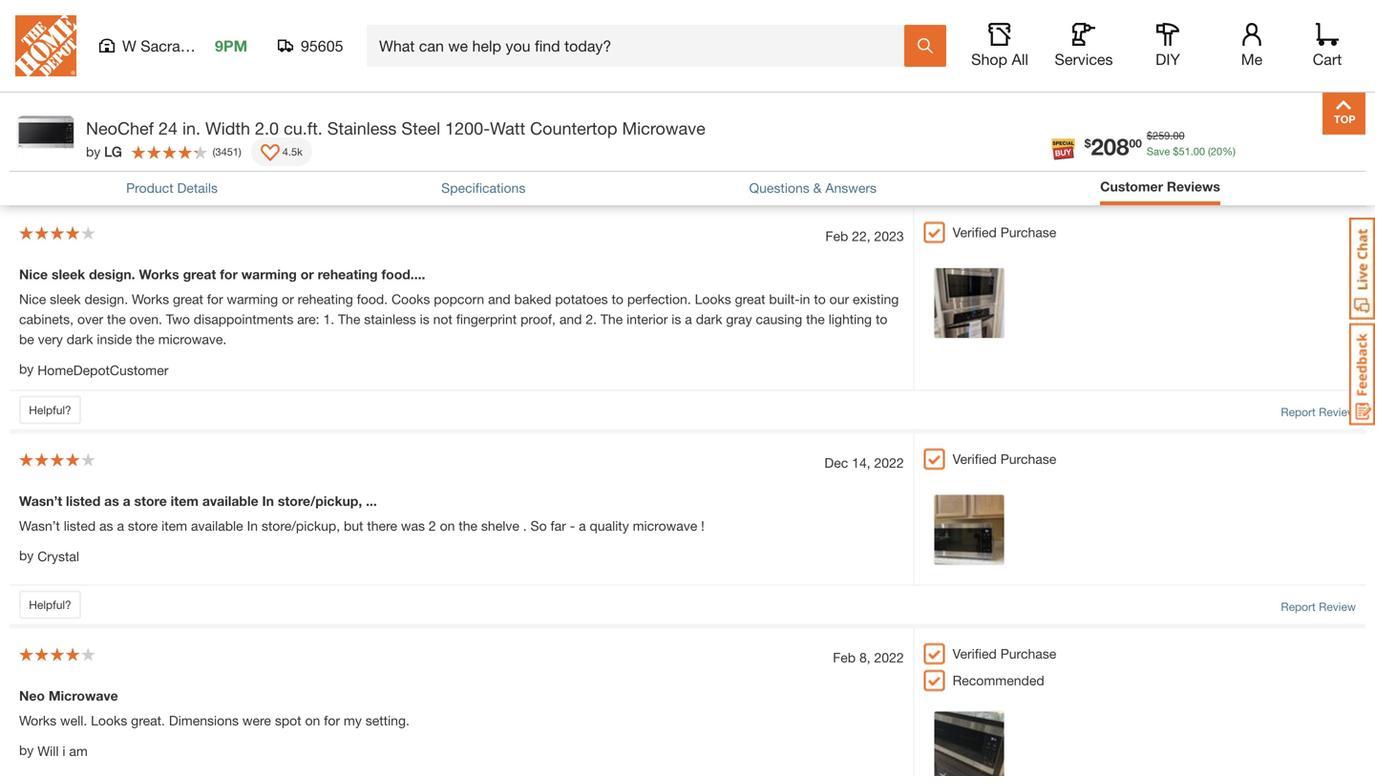 Task type: describe. For each thing, give the bounding box(es) containing it.
cu.ft.
[[284, 118, 323, 139]]

2 the from the left
[[601, 311, 623, 327]]

1 vertical spatial store
[[128, 518, 158, 534]]

display image
[[261, 144, 280, 163]]

product image image
[[14, 101, 76, 163]]

0 horizontal spatial to
[[612, 291, 624, 307]]

0 vertical spatial in
[[262, 493, 274, 509]]

0 vertical spatial available
[[202, 493, 259, 509]]

inside
[[97, 331, 132, 347]]

will
[[37, 744, 59, 760]]

questions & answers
[[749, 180, 877, 196]]

9pm
[[215, 37, 248, 55]]

2 horizontal spatial .
[[1191, 145, 1194, 158]]

cabinets,
[[19, 311, 74, 327]]

1 vertical spatial works
[[132, 291, 169, 307]]

51
[[1179, 145, 1191, 158]]

spot
[[275, 713, 301, 729]]

shop all button
[[970, 23, 1031, 69]]

nice sleek design. works great for warming or reheating food.... nice sleek design. works great for warming or reheating food. cooks popcorn and baked potatoes to perfection. looks great built-in to our existing cabinets, over the oven. two disappointments are: 1. the stainless is not fingerprint proof, and 2. the interior is a dark gray causing the lighting to be very dark inside the microwave.
[[19, 267, 899, 347]]

very
[[38, 331, 63, 347]]

helpful? for crystal
[[29, 598, 71, 612]]

95605
[[301, 37, 343, 55]]

1.
[[323, 311, 335, 327]]

verified for feb 8, 2022
[[953, 646, 997, 662]]

microwave
[[633, 518, 698, 534]]

s
[[37, 67, 46, 83]]

use
[[208, 36, 229, 52]]

verified purchase for feb 8, 2022
[[953, 646, 1057, 662]]

verified for feb 22, 2023
[[953, 224, 997, 240]]

lg
[[104, 144, 122, 160]]

%)
[[1223, 145, 1236, 158]]

8,
[[860, 650, 871, 666]]

stainless
[[327, 118, 397, 139]]

1 wasn't from the top
[[19, 493, 62, 509]]

1 vertical spatial as
[[99, 518, 113, 534]]

neo microwave works well. looks great. dimensions were spot on for my setting.
[[19, 688, 410, 729]]

potatoes
[[555, 291, 608, 307]]

1 horizontal spatial dark
[[696, 311, 723, 327]]

purchase for feb 22, 2023
[[1001, 224, 1057, 240]]

What can we help you find today? search field
[[379, 26, 904, 66]]

customer reviews
[[1101, 179, 1221, 194]]

1 vertical spatial design.
[[85, 291, 128, 307]]

i
[[62, 744, 65, 760]]

dimensions
[[169, 713, 239, 729]]

from
[[102, 113, 131, 128]]

top button
[[1323, 92, 1366, 135]]

&
[[814, 180, 822, 196]]

2022 for feb 8, 2022
[[875, 650, 904, 666]]

1 vertical spatial warming
[[227, 291, 278, 307]]

22,
[[852, 228, 871, 244]]

interior
[[627, 311, 668, 327]]

dec 14, 2022
[[825, 455, 904, 471]]

microwave.
[[158, 331, 227, 347]]

!
[[701, 518, 705, 534]]

a inside nice sleek design. works great for warming or reheating food.... nice sleek design. works great for warming or reheating food. cooks popcorn and baked potatoes to perfection. looks great built-in to our existing cabinets, over the oven. two disappointments are: 1. the stainless is not fingerprint proof, and 2. the interior is a dark gray causing the lighting to be very dark inside the microwave.
[[685, 311, 692, 327]]

by for by crystal
[[19, 548, 34, 564]]

but
[[344, 518, 364, 534]]

so
[[531, 518, 547, 534]]

feb for feb 8, 2022
[[833, 650, 856, 666]]

response
[[34, 113, 98, 128]]

)
[[239, 145, 242, 158]]

1200-
[[445, 118, 490, 139]]

rattling
[[78, 36, 119, 52]]

1 vertical spatial sleek
[[50, 291, 81, 307]]

0 vertical spatial store
[[134, 493, 167, 509]]

reviews
[[1167, 179, 1221, 194]]

causing
[[756, 311, 803, 327]]

great.
[[131, 713, 165, 729]]

specifications
[[442, 180, 526, 196]]

1 horizontal spatial .
[[1171, 129, 1174, 142]]

( inside $ 259 . 00 save $ 51 . 00 ( 20 %)
[[1209, 145, 1211, 158]]

3451
[[215, 145, 239, 158]]

food....
[[382, 267, 426, 282]]

24
[[159, 118, 178, 139]]

0 vertical spatial item
[[171, 493, 199, 509]]

on inside neo microwave works well. looks great. dimensions were spot on for my setting.
[[305, 713, 320, 729]]

customer
[[1101, 179, 1164, 194]]

neochef 24 in. width 2.0 cu.ft. stainless steel 1200-watt countertop microwave
[[86, 118, 706, 139]]

noise
[[122, 36, 154, 52]]

1 horizontal spatial 00
[[1174, 129, 1185, 142]]

2 horizontal spatial 00
[[1194, 145, 1206, 158]]

$ 259 . 00 save $ 51 . 00 ( 20 %)
[[1147, 129, 1236, 158]]

-
[[570, 518, 575, 534]]

helpful? button for crystal
[[19, 591, 81, 619]]

product
[[126, 180, 174, 196]]

baked
[[515, 291, 552, 307]]

by will i am
[[19, 743, 88, 760]]

the down oven. at left top
[[136, 331, 155, 347]]

quality
[[590, 518, 629, 534]]

will i am button
[[37, 742, 88, 762]]

when
[[158, 36, 190, 52]]

w sacramento 9pm
[[122, 37, 248, 55]]

report for feb 22, 2023
[[1282, 405, 1316, 419]]

1 vertical spatial for
[[207, 291, 223, 307]]

questions
[[749, 180, 810, 196]]

oven.
[[130, 311, 162, 327]]

0 vertical spatial sleek
[[52, 267, 85, 282]]

feedback link image
[[1350, 323, 1376, 426]]

wasn't listed as a store item available in store/pickup, ... wasn't listed as a store item available in store/pickup,  but there was 2 on the shelve .    so far - a quality microwave !
[[19, 493, 705, 534]]

am
[[69, 744, 88, 760]]

my
[[344, 713, 362, 729]]

all
[[1012, 50, 1029, 68]]

looks inside neo microwave works well. looks great. dimensions were spot on for my setting.
[[91, 713, 127, 729]]

shop
[[972, 50, 1008, 68]]

lganswers
[[135, 113, 209, 128]]

cart
[[1313, 50, 1343, 68]]

watt
[[490, 118, 526, 139]]

the left lighting
[[806, 311, 825, 327]]

1 vertical spatial dark
[[67, 331, 93, 347]]

built-
[[769, 291, 800, 307]]

me button
[[1222, 23, 1283, 69]]

cart link
[[1307, 23, 1349, 69]]

answers
[[826, 180, 877, 196]]

lighting
[[829, 311, 872, 327]]

report review for dec 14, 2022
[[1282, 600, 1357, 614]]

looks inside nice sleek design. works great for warming or reheating food.... nice sleek design. works great for warming or reheating food. cooks popcorn and baked potatoes to perfection. looks great built-in to our existing cabinets, over the oven. two disappointments are: 1. the stainless is not fingerprint proof, and 2. the interior is a dark gray causing the lighting to be very dark inside the microwave.
[[695, 291, 732, 307]]

$ for 259
[[1147, 129, 1153, 142]]



Task type: vqa. For each thing, say whether or not it's contained in the screenshot.
the bottommost Feb
yes



Task type: locate. For each thing, give the bounding box(es) containing it.
to left our
[[814, 291, 826, 307]]

verified for dec 14, 2022
[[953, 451, 997, 467]]

1 vertical spatial verified
[[953, 451, 997, 467]]

by for by will i am
[[19, 743, 34, 758]]

00 up 51
[[1174, 129, 1185, 142]]

1 review from the top
[[1320, 405, 1357, 419]]

by left will
[[19, 743, 34, 758]]

in
[[194, 36, 204, 52], [800, 291, 811, 307]]

by down be
[[19, 361, 34, 377]]

services
[[1055, 50, 1114, 68]]

to
[[612, 291, 624, 307], [814, 291, 826, 307], [876, 311, 888, 327]]

1 helpful? from the top
[[29, 404, 71, 417]]

$ for 208
[[1085, 137, 1091, 150]]

1 report from the top
[[1282, 405, 1316, 419]]

2 2022 from the top
[[875, 650, 904, 666]]

is left not
[[420, 311, 430, 327]]

shop all
[[972, 50, 1029, 68]]

stainless
[[364, 311, 416, 327]]

00 left save
[[1130, 137, 1142, 150]]

0 horizontal spatial looks
[[91, 713, 127, 729]]

by lg
[[86, 144, 122, 160]]

by inside by s
[[19, 66, 34, 82]]

1 2022 from the top
[[875, 455, 904, 471]]

0 vertical spatial report review button
[[1282, 404, 1357, 421]]

services button
[[1054, 23, 1115, 69]]

1 vertical spatial looks
[[91, 713, 127, 729]]

by
[[19, 66, 34, 82], [86, 144, 101, 160], [19, 361, 34, 377], [19, 548, 34, 564], [19, 743, 34, 758]]

or up disappointments on the left of the page
[[282, 291, 294, 307]]

in inside nice sleek design. works great for warming or reheating food.... nice sleek design. works great for warming or reheating food. cooks popcorn and baked potatoes to perfection. looks great built-in to our existing cabinets, over the oven. two disappointments are: 1. the stainless is not fingerprint proof, and 2. the interior is a dark gray causing the lighting to be very dark inside the microwave.
[[800, 291, 811, 307]]

1 nice from the top
[[19, 267, 48, 282]]

helpful? button down by homedepotcustomer
[[19, 396, 81, 425]]

feb 8, 2022
[[833, 650, 904, 666]]

specifications button
[[442, 178, 526, 198], [442, 178, 526, 198]]

questions & answers button
[[749, 178, 877, 198], [749, 178, 877, 198]]

0 horizontal spatial in
[[247, 518, 258, 534]]

3 purchase from the top
[[1001, 646, 1057, 662]]

neochef
[[86, 118, 154, 139]]

1 vertical spatial reheating
[[298, 291, 353, 307]]

microwave down 'what can we help you find today?' 'search field'
[[622, 118, 706, 139]]

making
[[19, 36, 63, 52]]

over
[[77, 311, 103, 327]]

1 horizontal spatial to
[[814, 291, 826, 307]]

0 vertical spatial store/pickup,
[[278, 493, 362, 509]]

1 vertical spatial review
[[1320, 600, 1357, 614]]

by left s
[[19, 66, 34, 82]]

0 horizontal spatial and
[[488, 291, 511, 307]]

1 vertical spatial feb
[[833, 650, 856, 666]]

crystal
[[37, 549, 79, 565]]

store/pickup, left but
[[262, 518, 340, 534]]

1 horizontal spatial looks
[[695, 291, 732, 307]]

verified
[[953, 224, 997, 240], [953, 451, 997, 467], [953, 646, 997, 662]]

1 horizontal spatial in
[[262, 493, 274, 509]]

to down existing
[[876, 311, 888, 327]]

1 vertical spatial 2022
[[875, 650, 904, 666]]

making a rattling noise when in use
[[19, 36, 229, 52]]

2 wasn't from the top
[[19, 518, 60, 534]]

verified purchase
[[953, 224, 1057, 240], [953, 451, 1057, 467], [953, 646, 1057, 662]]

works
[[139, 267, 179, 282], [132, 291, 169, 307], [19, 713, 56, 729]]

dark
[[696, 311, 723, 327], [67, 331, 93, 347]]

reheating up food.
[[318, 267, 378, 282]]

0 vertical spatial microwave
[[622, 118, 706, 139]]

or up are:
[[301, 267, 314, 282]]

looks right well.
[[91, 713, 127, 729]]

( 3451 )
[[213, 145, 242, 158]]

0 vertical spatial on
[[440, 518, 455, 534]]

in up causing
[[800, 291, 811, 307]]

259
[[1153, 129, 1171, 142]]

2022 for dec 14, 2022
[[875, 455, 904, 471]]

3 verified from the top
[[953, 646, 997, 662]]

2 helpful? button from the top
[[19, 591, 81, 619]]

by for by s
[[19, 66, 34, 82]]

1 purchase from the top
[[1001, 224, 1057, 240]]

in.
[[182, 118, 201, 139]]

1 vertical spatial report review button
[[1282, 598, 1357, 616]]

0 vertical spatial looks
[[695, 291, 732, 307]]

on
[[440, 518, 455, 534], [305, 713, 320, 729]]

1 vertical spatial .
[[1191, 145, 1194, 158]]

2
[[429, 518, 436, 534]]

0 vertical spatial feb
[[826, 228, 849, 244]]

feb left the 22,
[[826, 228, 849, 244]]

1 report review button from the top
[[1282, 404, 1357, 421]]

review for 2022
[[1320, 600, 1357, 614]]

4.5k
[[283, 145, 303, 158]]

2 nice from the top
[[19, 291, 46, 307]]

report review button
[[1282, 404, 1357, 421], [1282, 598, 1357, 616]]

as
[[104, 493, 119, 509], [99, 518, 113, 534]]

reheating up 1.
[[298, 291, 353, 307]]

dec
[[825, 455, 849, 471]]

works inside neo microwave works well. looks great. dimensions were spot on for my setting.
[[19, 713, 56, 729]]

2 report from the top
[[1282, 600, 1316, 614]]

2 horizontal spatial to
[[876, 311, 888, 327]]

1 vertical spatial in
[[247, 518, 258, 534]]

2022 right 8,
[[875, 650, 904, 666]]

1 vertical spatial verified purchase
[[953, 451, 1057, 467]]

dark left gray
[[696, 311, 723, 327]]

0 vertical spatial verified purchase
[[953, 224, 1057, 240]]

0 horizontal spatial the
[[338, 311, 361, 327]]

are:
[[297, 311, 320, 327]]

existing
[[853, 291, 899, 307]]

1 is from the left
[[420, 311, 430, 327]]

1 vertical spatial purchase
[[1001, 451, 1057, 467]]

1 vertical spatial report
[[1282, 600, 1316, 614]]

report review button for 2022
[[1282, 598, 1357, 616]]

1 vertical spatial on
[[305, 713, 320, 729]]

verified purchase for dec 14, 2022
[[953, 451, 1057, 467]]

s button
[[37, 65, 46, 85]]

2023
[[875, 228, 904, 244]]

1 vertical spatial microwave
[[49, 688, 118, 704]]

helpful? button down crystal button
[[19, 591, 81, 619]]

by for by homedepotcustomer
[[19, 361, 34, 377]]

food.
[[357, 291, 388, 307]]

208
[[1091, 133, 1130, 160]]

2 purchase from the top
[[1001, 451, 1057, 467]]

1 horizontal spatial is
[[672, 311, 682, 327]]

0 vertical spatial review
[[1320, 405, 1357, 419]]

0 horizontal spatial microwave
[[49, 688, 118, 704]]

0 vertical spatial helpful? button
[[19, 396, 81, 425]]

save
[[1147, 145, 1171, 158]]

1 vertical spatial helpful?
[[29, 598, 71, 612]]

0 vertical spatial as
[[104, 493, 119, 509]]

1 ( from the left
[[1209, 145, 1211, 158]]

sleek up cabinets,
[[50, 291, 81, 307]]

verified purchase for feb 22, 2023
[[953, 224, 1057, 240]]

1 vertical spatial available
[[191, 518, 243, 534]]

countertop
[[530, 118, 618, 139]]

homedepotcustomer button
[[37, 361, 169, 381]]

helpful? down crystal button
[[29, 598, 71, 612]]

0 vertical spatial listed
[[66, 493, 101, 509]]

is down perfection. at the top
[[672, 311, 682, 327]]

homedepotcustomer
[[37, 362, 169, 378]]

helpful? button
[[19, 396, 81, 425], [19, 591, 81, 619]]

helpful? button for homedepotcustomer
[[19, 396, 81, 425]]

by homedepotcustomer
[[19, 361, 169, 378]]

and up fingerprint on the top of the page
[[488, 291, 511, 307]]

to right potatoes
[[612, 291, 624, 307]]

crystal button
[[37, 547, 79, 567]]

diy button
[[1138, 23, 1199, 69]]

microwave inside neo microwave works well. looks great. dimensions were spot on for my setting.
[[49, 688, 118, 704]]

1 vertical spatial report review
[[1282, 600, 1357, 614]]

by for by lg
[[86, 144, 101, 160]]

3 verified purchase from the top
[[953, 646, 1057, 662]]

report for dec 14, 2022
[[1282, 600, 1316, 614]]

0 horizontal spatial on
[[305, 713, 320, 729]]

0 horizontal spatial (
[[213, 145, 215, 158]]

1 vertical spatial item
[[162, 518, 187, 534]]

1 horizontal spatial on
[[440, 518, 455, 534]]

feb for feb 22, 2023
[[826, 228, 849, 244]]

1 vertical spatial helpful? button
[[19, 591, 81, 619]]

00
[[1174, 129, 1185, 142], [1130, 137, 1142, 150], [1194, 145, 1206, 158]]

. inside wasn't listed as a store item available in store/pickup, ... wasn't listed as a store item available in store/pickup,  but there was 2 on the shelve .    so far - a quality microwave !
[[523, 518, 527, 534]]

2 ( from the left
[[213, 145, 215, 158]]

2 is from the left
[[672, 311, 682, 327]]

0 vertical spatial nice
[[19, 267, 48, 282]]

store/pickup, up but
[[278, 493, 362, 509]]

0 vertical spatial report review
[[1282, 405, 1357, 419]]

2.0
[[255, 118, 279, 139]]

cooks
[[392, 291, 430, 307]]

2.
[[586, 311, 597, 327]]

looks up gray
[[695, 291, 732, 307]]

item
[[171, 493, 199, 509], [162, 518, 187, 534]]

on inside wasn't listed as a store item available in store/pickup, ... wasn't listed as a store item available in store/pickup,  but there was 2 on the shelve .    so far - a quality microwave !
[[440, 518, 455, 534]]

steel
[[402, 118, 441, 139]]

product details button
[[126, 178, 218, 198], [126, 178, 218, 198]]

our
[[830, 291, 850, 307]]

1 verified purchase from the top
[[953, 224, 1057, 240]]

report
[[1282, 405, 1316, 419], [1282, 600, 1316, 614]]

( left )
[[213, 145, 215, 158]]

1 report review from the top
[[1282, 405, 1357, 419]]

0 horizontal spatial is
[[420, 311, 430, 327]]

in left the use
[[194, 36, 204, 52]]

2 review from the top
[[1320, 600, 1357, 614]]

fingerprint
[[456, 311, 517, 327]]

and left the 2.
[[560, 311, 582, 327]]

on right 2
[[440, 518, 455, 534]]

0 vertical spatial dark
[[696, 311, 723, 327]]

1 horizontal spatial $
[[1147, 129, 1153, 142]]

0 horizontal spatial dark
[[67, 331, 93, 347]]

1 vertical spatial listed
[[64, 518, 96, 534]]

0 vertical spatial and
[[488, 291, 511, 307]]

0 vertical spatial verified
[[953, 224, 997, 240]]

by inside by homedepotcustomer
[[19, 361, 34, 377]]

2 report review from the top
[[1282, 600, 1357, 614]]

the inside wasn't listed as a store item available in store/pickup, ... wasn't listed as a store item available in store/pickup,  but there was 2 on the shelve .    so far - a quality microwave !
[[459, 518, 478, 534]]

0 vertical spatial helpful?
[[29, 404, 71, 417]]

0 horizontal spatial or
[[282, 291, 294, 307]]

the up inside
[[107, 311, 126, 327]]

1 verified from the top
[[953, 224, 997, 240]]

1 vertical spatial wasn't
[[19, 518, 60, 534]]

0 horizontal spatial in
[[194, 36, 204, 52]]

on right spot
[[305, 713, 320, 729]]

1 vertical spatial and
[[560, 311, 582, 327]]

2 vertical spatial verified purchase
[[953, 646, 1057, 662]]

looks
[[695, 291, 732, 307], [91, 713, 127, 729]]

purchase for feb 8, 2022
[[1001, 646, 1057, 662]]

by s
[[19, 66, 46, 83]]

1 vertical spatial nice
[[19, 291, 46, 307]]

the left shelve
[[459, 518, 478, 534]]

2 vertical spatial works
[[19, 713, 56, 729]]

neo
[[19, 688, 45, 704]]

$
[[1147, 129, 1153, 142], [1085, 137, 1091, 150], [1174, 145, 1179, 158]]

( left %)
[[1209, 145, 1211, 158]]

the right the 2.
[[601, 311, 623, 327]]

1 horizontal spatial and
[[560, 311, 582, 327]]

0 vertical spatial reheating
[[318, 267, 378, 282]]

1 horizontal spatial (
[[1209, 145, 1211, 158]]

0 vertical spatial in
[[194, 36, 204, 52]]

0 vertical spatial or
[[301, 267, 314, 282]]

1 vertical spatial in
[[800, 291, 811, 307]]

report review button for 2023
[[1282, 404, 1357, 421]]

sleek up 'over'
[[52, 267, 85, 282]]

00 right 51
[[1194, 145, 1206, 158]]

response from lganswers
[[34, 113, 209, 128]]

feb left 8,
[[833, 650, 856, 666]]

0 vertical spatial purchase
[[1001, 224, 1057, 240]]

$ inside the $ 208 00
[[1085, 137, 1091, 150]]

live chat image
[[1350, 218, 1376, 320]]

feb 22, 2023
[[826, 228, 904, 244]]

0 vertical spatial warming
[[241, 267, 297, 282]]

2 verified from the top
[[953, 451, 997, 467]]

1 vertical spatial store/pickup,
[[262, 518, 340, 534]]

listed
[[66, 493, 101, 509], [64, 518, 96, 534]]

not
[[433, 311, 453, 327]]

0 vertical spatial works
[[139, 267, 179, 282]]

$ 208 00
[[1085, 133, 1142, 160]]

the home depot logo image
[[15, 15, 76, 76]]

2 vertical spatial verified
[[953, 646, 997, 662]]

diy
[[1156, 50, 1181, 68]]

2 vertical spatial .
[[523, 518, 527, 534]]

0 vertical spatial report
[[1282, 405, 1316, 419]]

0 vertical spatial for
[[220, 267, 238, 282]]

helpful? for homedepotcustomer
[[29, 404, 71, 417]]

2 helpful? from the top
[[29, 598, 71, 612]]

by left lg
[[86, 144, 101, 160]]

review for 2023
[[1320, 405, 1357, 419]]

2 vertical spatial purchase
[[1001, 646, 1057, 662]]

by inside by will i am
[[19, 743, 34, 758]]

0 horizontal spatial $
[[1085, 137, 1091, 150]]

1 vertical spatial or
[[282, 291, 294, 307]]

2022
[[875, 455, 904, 471], [875, 650, 904, 666]]

by left "crystal"
[[19, 548, 34, 564]]

shelve
[[481, 518, 520, 534]]

far
[[551, 518, 566, 534]]

1 horizontal spatial in
[[800, 291, 811, 307]]

helpful? down by homedepotcustomer
[[29, 404, 71, 417]]

2 verified purchase from the top
[[953, 451, 1057, 467]]

$ left save
[[1085, 137, 1091, 150]]

2 vertical spatial for
[[324, 713, 340, 729]]

by inside "by crystal"
[[19, 548, 34, 564]]

1 helpful? button from the top
[[19, 396, 81, 425]]

2 horizontal spatial $
[[1174, 145, 1179, 158]]

purchase
[[1001, 224, 1057, 240], [1001, 451, 1057, 467], [1001, 646, 1057, 662]]

details
[[177, 180, 218, 196]]

purchase for dec 14, 2022
[[1001, 451, 1057, 467]]

2 report review button from the top
[[1282, 598, 1357, 616]]

dark down 'over'
[[67, 331, 93, 347]]

was
[[401, 518, 425, 534]]

perfection.
[[628, 291, 691, 307]]

0 horizontal spatial .
[[523, 518, 527, 534]]

review
[[1320, 405, 1357, 419], [1320, 600, 1357, 614]]

$ up save
[[1147, 129, 1153, 142]]

2022 right 14,
[[875, 455, 904, 471]]

report review for feb 22, 2023
[[1282, 405, 1357, 419]]

disappointments
[[194, 311, 294, 327]]

for inside neo microwave works well. looks great. dimensions were spot on for my setting.
[[324, 713, 340, 729]]

proof,
[[521, 311, 556, 327]]

1 horizontal spatial microwave
[[622, 118, 706, 139]]

the right 1.
[[338, 311, 361, 327]]

$ right save
[[1174, 145, 1179, 158]]

0 vertical spatial design.
[[89, 267, 135, 282]]

00 inside the $ 208 00
[[1130, 137, 1142, 150]]

microwave up well.
[[49, 688, 118, 704]]

0 vertical spatial wasn't
[[19, 493, 62, 509]]

1 the from the left
[[338, 311, 361, 327]]

recommended
[[953, 673, 1045, 689]]

1 horizontal spatial or
[[301, 267, 314, 282]]

1 horizontal spatial the
[[601, 311, 623, 327]]

0 vertical spatial .
[[1171, 129, 1174, 142]]



